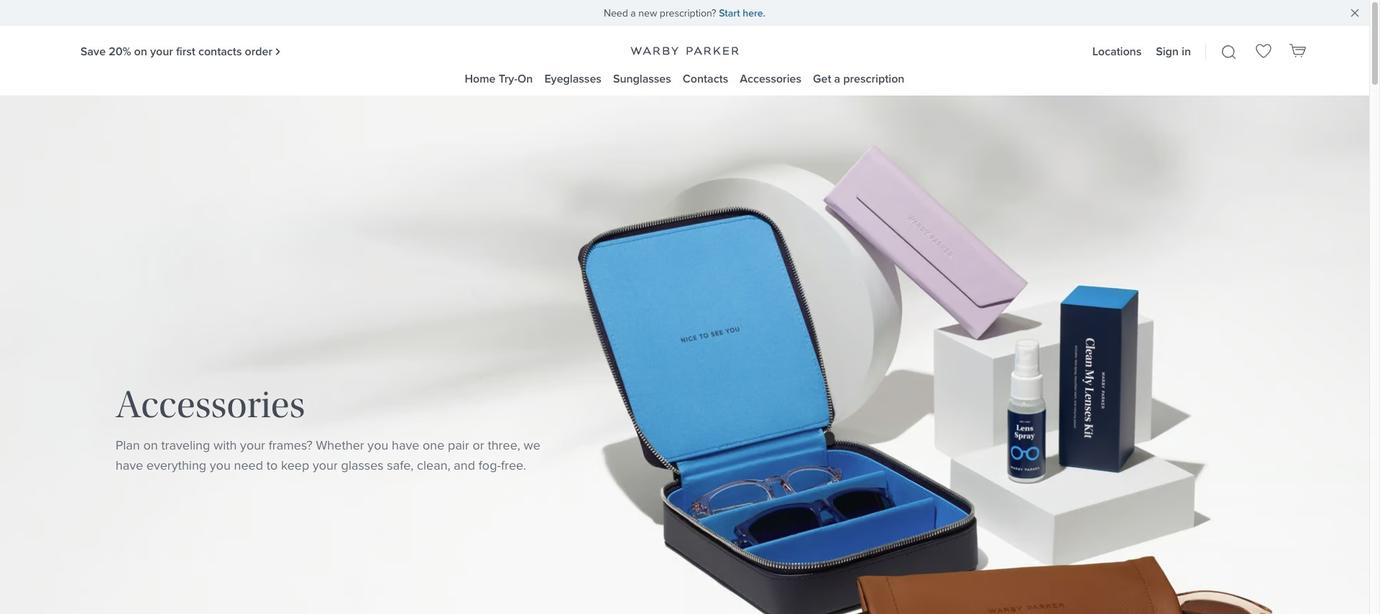 Task type: locate. For each thing, give the bounding box(es) containing it.
0 horizontal spatial a
[[631, 6, 636, 21]]

your
[[150, 43, 173, 59], [240, 436, 265, 455], [313, 456, 338, 475]]

sunglasses button
[[613, 70, 671, 87]]

a right get
[[834, 70, 840, 87]]

sign
[[1156, 43, 1179, 59]]

save 20% on your first contacts order link
[[81, 43, 280, 59]]

or
[[473, 436, 484, 455]]

frames?
[[269, 436, 313, 455]]

20%
[[109, 43, 131, 59]]

have down plan
[[116, 456, 143, 475]]

have up safe,
[[392, 436, 419, 455]]

three,
[[488, 436, 520, 455]]

accessories link
[[740, 70, 801, 87]]

0 vertical spatial accessories
[[740, 70, 801, 87]]

safe,
[[387, 456, 414, 475]]

1 vertical spatial your
[[240, 436, 265, 455]]

on
[[134, 43, 147, 59], [143, 436, 158, 455]]

a for need
[[631, 6, 636, 21]]

locations
[[1092, 43, 1142, 59]]

1 horizontal spatial have
[[392, 436, 419, 455]]

0 horizontal spatial accessories
[[116, 382, 305, 428]]

your down the "whether"
[[313, 456, 338, 475]]

warby parker logo image
[[630, 47, 739, 55]]

contacts link
[[683, 70, 728, 87]]

0 vertical spatial a
[[631, 6, 636, 21]]

glasses cases and cleaning accessories image
[[0, 96, 1369, 615]]

locations link
[[1092, 43, 1142, 59]]

1 vertical spatial you
[[210, 456, 231, 475]]

save 20% on your first contacts order
[[81, 43, 272, 59]]

1 vertical spatial a
[[834, 70, 840, 87]]

a
[[631, 6, 636, 21], [834, 70, 840, 87]]

a left new
[[631, 6, 636, 21]]

1 horizontal spatial you
[[368, 436, 388, 455]]

accessories up the 'with'
[[116, 382, 305, 428]]

2 start here. link from the top
[[719, 6, 765, 21]]

try-
[[499, 70, 518, 87]]

with
[[213, 436, 237, 455]]

you up glasses
[[368, 436, 388, 455]]

on right plan
[[143, 436, 158, 455]]

home try-on
[[465, 70, 533, 87]]

pair
[[448, 436, 469, 455]]

need
[[234, 456, 263, 475]]

sign in
[[1156, 43, 1191, 59]]

0 horizontal spatial you
[[210, 456, 231, 475]]

have
[[392, 436, 419, 455], [116, 456, 143, 475]]

you down the 'with'
[[210, 456, 231, 475]]

home try-on button
[[465, 70, 533, 87]]

whether
[[316, 436, 364, 455]]

accessories
[[740, 70, 801, 87], [116, 382, 305, 428]]

home
[[465, 70, 496, 87]]

one
[[423, 436, 445, 455]]

on right the 20%
[[134, 43, 147, 59]]

accessories left get
[[740, 70, 801, 87]]

on
[[518, 70, 533, 87]]

your left first
[[150, 43, 173, 59]]

close top-most banner image
[[1349, 7, 1361, 19]]

0 vertical spatial your
[[150, 43, 173, 59]]

eyeglasses button
[[544, 70, 602, 87]]

in
[[1182, 43, 1191, 59]]

1 vertical spatial on
[[143, 436, 158, 455]]

order
[[245, 43, 272, 59]]

clean,
[[417, 456, 450, 475]]

1 horizontal spatial a
[[834, 70, 840, 87]]

new
[[639, 6, 657, 21]]

1 vertical spatial accessories
[[116, 382, 305, 428]]

get a prescription
[[813, 70, 905, 87]]

fog-
[[479, 456, 501, 475]]

your up need
[[240, 436, 265, 455]]

1 horizontal spatial your
[[240, 436, 265, 455]]

save
[[81, 43, 106, 59]]

accessories main content
[[0, 96, 1369, 615]]

first
[[176, 43, 195, 59]]

prescription?
[[660, 6, 716, 21]]

need a new prescription? link
[[604, 4, 719, 21]]

cart image
[[1290, 41, 1307, 59]]

you
[[368, 436, 388, 455], [210, 456, 231, 475]]

start here. link
[[719, 4, 765, 21], [719, 6, 765, 21]]

0 horizontal spatial have
[[116, 456, 143, 475]]

0 horizontal spatial your
[[150, 43, 173, 59]]

2 horizontal spatial your
[[313, 456, 338, 475]]



Task type: describe. For each thing, give the bounding box(es) containing it.
2 vertical spatial your
[[313, 456, 338, 475]]

0 vertical spatial have
[[392, 436, 419, 455]]

1 start here. link from the top
[[719, 4, 765, 21]]

and
[[454, 456, 475, 475]]

we
[[524, 436, 540, 455]]

a for get
[[834, 70, 840, 87]]

need
[[604, 6, 628, 21]]

0 vertical spatial you
[[368, 436, 388, 455]]

to
[[266, 456, 278, 475]]

sunglasses
[[613, 70, 671, 87]]

need a new prescription? start here.
[[604, 6, 765, 21]]

on inside plan on traveling with your frames? whether you have one pair or three, we have everything you need to keep your glasses safe, clean, and fog-free.
[[143, 436, 158, 455]]

0 vertical spatial on
[[134, 43, 147, 59]]

sign in link
[[1156, 43, 1191, 59]]

here.
[[743, 6, 765, 21]]

prescription
[[843, 70, 905, 87]]

keep
[[281, 456, 309, 475]]

contacts
[[198, 43, 242, 59]]

1 vertical spatial have
[[116, 456, 143, 475]]

plan on traveling with your frames? whether you have one pair or three, we have everything you need to keep your glasses safe, clean, and fog-free.
[[116, 436, 540, 475]]

traveling
[[161, 436, 210, 455]]

eyeglasses
[[544, 70, 602, 87]]

glasses
[[341, 456, 384, 475]]

accessories inside main content
[[116, 382, 305, 428]]

contacts
[[683, 70, 728, 87]]

get a prescription link
[[813, 70, 905, 87]]

get
[[813, 70, 831, 87]]

start
[[719, 6, 740, 21]]

everything
[[146, 456, 206, 475]]

1 horizontal spatial accessories
[[740, 70, 801, 87]]

free.
[[501, 456, 526, 475]]

plan
[[116, 436, 140, 455]]



Task type: vqa. For each thing, say whether or not it's contained in the screenshot.
a associated with Need
yes



